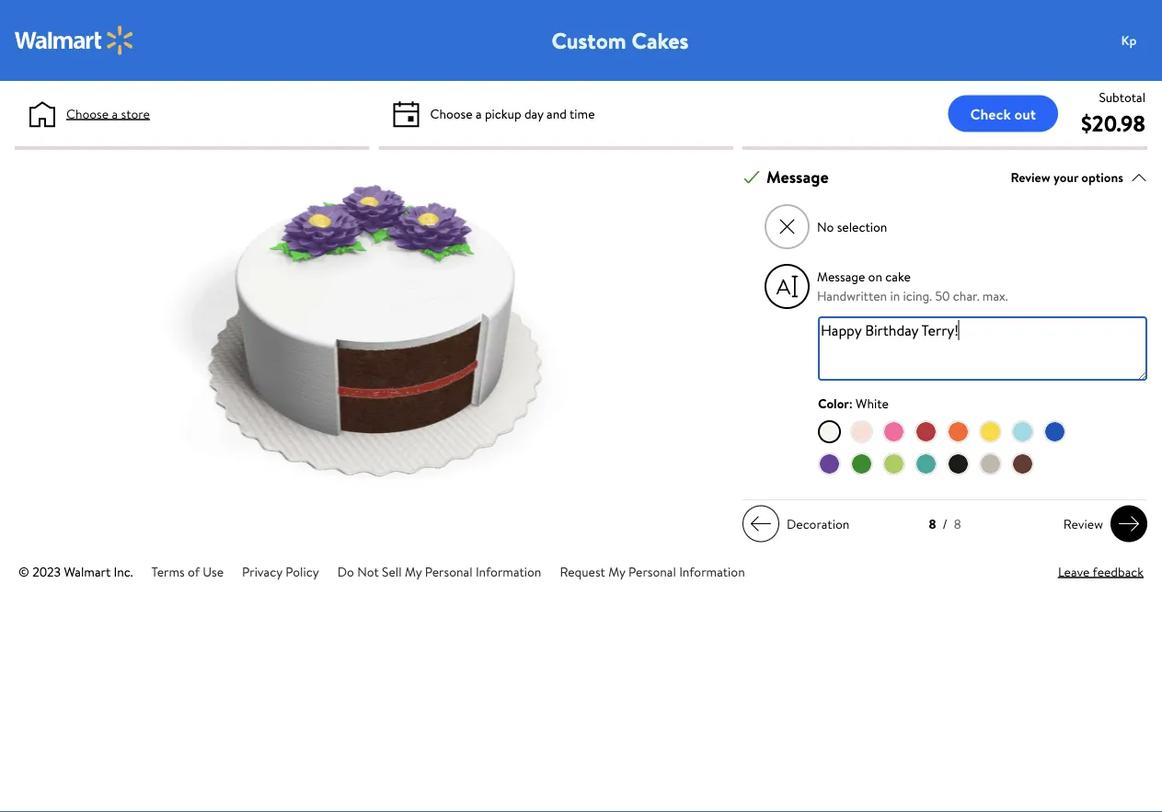 Task type: locate. For each thing, give the bounding box(es) containing it.
0 horizontal spatial information
[[476, 563, 542, 581]]

in
[[891, 287, 900, 305]]

review
[[1011, 168, 1051, 186], [1064, 515, 1104, 533]]

no
[[817, 218, 834, 236]]

my right the request
[[609, 563, 626, 581]]

1 information from the left
[[476, 563, 542, 581]]

© 2023 walmart inc.
[[18, 563, 133, 581]]

policy
[[286, 563, 319, 581]]

terms
[[151, 563, 185, 581]]

8 left /
[[929, 516, 937, 534]]

kp
[[1122, 31, 1137, 49]]

custom
[[552, 25, 627, 56]]

personal right the request
[[629, 563, 676, 581]]

0 horizontal spatial a
[[112, 104, 118, 122]]

0 horizontal spatial choose
[[66, 104, 109, 122]]

a left the "store"
[[112, 104, 118, 122]]

8
[[929, 516, 937, 534], [954, 516, 962, 534]]

1 horizontal spatial my
[[609, 563, 626, 581]]

leave feedback button
[[1058, 563, 1144, 582]]

request
[[560, 563, 606, 581]]

review your options link
[[1011, 165, 1148, 190]]

choose left the "store"
[[66, 104, 109, 122]]

message right ok image
[[767, 166, 829, 189]]

2 icon for continue arrow image from the left
[[1118, 513, 1141, 535]]

2 information from the left
[[679, 563, 745, 581]]

50
[[936, 287, 950, 305]]

1 horizontal spatial 8
[[954, 516, 962, 534]]

information
[[476, 563, 542, 581], [679, 563, 745, 581]]

1 horizontal spatial personal
[[629, 563, 676, 581]]

0 horizontal spatial icon for continue arrow image
[[750, 513, 772, 535]]

2 personal from the left
[[629, 563, 676, 581]]

8 / 8
[[929, 516, 962, 534]]

terms of use
[[151, 563, 224, 581]]

sell
[[382, 563, 402, 581]]

1 a from the left
[[112, 104, 118, 122]]

0 horizontal spatial review
[[1011, 168, 1051, 186]]

icon for continue arrow image up feedback
[[1118, 513, 1141, 535]]

1 horizontal spatial icon for continue arrow image
[[1118, 513, 1141, 535]]

my
[[405, 563, 422, 581], [609, 563, 626, 581]]

message inside message on cake handwritten in icing. 50 char. max.
[[817, 268, 865, 286]]

choose left pickup
[[430, 104, 473, 122]]

your
[[1054, 168, 1079, 186]]

personal
[[425, 563, 473, 581], [629, 563, 676, 581]]

walmart
[[64, 563, 111, 581]]

color
[[818, 395, 849, 413]]

review your options
[[1011, 168, 1124, 186]]

out
[[1015, 104, 1036, 124]]

personal right sell
[[425, 563, 473, 581]]

review up leave
[[1064, 515, 1104, 533]]

1 horizontal spatial choose
[[430, 104, 473, 122]]

2023
[[32, 563, 61, 581]]

2 a from the left
[[476, 104, 482, 122]]

message up "handwritten"
[[817, 268, 865, 286]]

my right sell
[[405, 563, 422, 581]]

message for message on cake handwritten in icing. 50 char. max.
[[817, 268, 865, 286]]

leave
[[1058, 563, 1090, 581]]

1 choose from the left
[[66, 104, 109, 122]]

on
[[869, 268, 883, 286]]

message on cake handwritten in icing. 50 char. max.
[[817, 268, 1008, 305]]

review left your in the top right of the page
[[1011, 168, 1051, 186]]

1 horizontal spatial information
[[679, 563, 745, 581]]

ok image
[[744, 169, 760, 186]]

do not sell my personal information
[[337, 563, 542, 581]]

review for review
[[1064, 515, 1104, 533]]

icon for continue arrow image left decoration
[[750, 513, 772, 535]]

choose
[[66, 104, 109, 122], [430, 104, 473, 122]]

icon for continue arrow image
[[750, 513, 772, 535], [1118, 513, 1141, 535]]

1 vertical spatial message
[[817, 268, 865, 286]]

request my personal information link
[[560, 563, 745, 581]]

color : white
[[818, 395, 889, 413]]

0 horizontal spatial my
[[405, 563, 422, 581]]

0 vertical spatial message
[[767, 166, 829, 189]]

0 horizontal spatial 8
[[929, 516, 937, 534]]

options
[[1082, 168, 1124, 186]]

©
[[18, 563, 29, 581]]

1 horizontal spatial review
[[1064, 515, 1104, 533]]

message
[[767, 166, 829, 189], [817, 268, 865, 286]]

a
[[112, 104, 118, 122], [476, 104, 482, 122]]

:
[[849, 395, 853, 413]]

1 icon for continue arrow image from the left
[[750, 513, 772, 535]]

privacy policy link
[[242, 563, 319, 581]]

no selection
[[817, 218, 888, 236]]

choose a store link
[[66, 104, 150, 123]]

choose a pickup day and time
[[430, 104, 595, 122]]

review for review your options
[[1011, 168, 1051, 186]]

0 horizontal spatial personal
[[425, 563, 473, 581]]

day
[[525, 104, 544, 122]]

cakes
[[632, 25, 689, 56]]

feedback
[[1093, 563, 1144, 581]]

handwritten
[[817, 287, 887, 305]]

a for pickup
[[476, 104, 482, 122]]

decoration link
[[743, 506, 857, 543]]

a left pickup
[[476, 104, 482, 122]]

1 horizontal spatial a
[[476, 104, 482, 122]]

8 right /
[[954, 516, 962, 534]]

2 choose from the left
[[430, 104, 473, 122]]

0 vertical spatial review
[[1011, 168, 1051, 186]]

2 8 from the left
[[954, 516, 962, 534]]

check out
[[971, 104, 1036, 124]]

1 vertical spatial review
[[1064, 515, 1104, 533]]



Task type: describe. For each thing, give the bounding box(es) containing it.
do not sell my personal information link
[[337, 563, 542, 581]]

icing.
[[904, 287, 933, 305]]

$20.98
[[1082, 108, 1146, 139]]

request my personal information
[[560, 563, 745, 581]]

max.
[[983, 287, 1008, 305]]

message for message
[[767, 166, 829, 189]]

do
[[337, 563, 354, 581]]

check
[[971, 104, 1011, 124]]

of
[[188, 563, 200, 581]]

subtotal $20.98
[[1082, 88, 1146, 139]]

a for store
[[112, 104, 118, 122]]

not
[[357, 563, 379, 581]]

time
[[570, 104, 595, 122]]

privacy
[[242, 563, 282, 581]]

remove image
[[777, 217, 798, 237]]

Example: Happy Birthday text field
[[818, 317, 1148, 381]]

/
[[943, 516, 948, 534]]

pickup
[[485, 104, 522, 122]]

icon for continue arrow image inside the decoration "link"
[[750, 513, 772, 535]]

custom cakes
[[552, 25, 689, 56]]

use
[[203, 563, 224, 581]]

and
[[547, 104, 567, 122]]

1 personal from the left
[[425, 563, 473, 581]]

terms of use link
[[151, 563, 224, 581]]

2 my from the left
[[609, 563, 626, 581]]

white
[[856, 395, 889, 413]]

up arrow image
[[1131, 169, 1148, 186]]

choose for choose a pickup day and time
[[430, 104, 473, 122]]

privacy policy
[[242, 563, 319, 581]]

icon for continue arrow image inside review link
[[1118, 513, 1141, 535]]

review link
[[1057, 506, 1148, 543]]

review your options element
[[1011, 168, 1124, 187]]

cake
[[886, 268, 911, 286]]

subtotal
[[1099, 88, 1146, 106]]

1 8 from the left
[[929, 516, 937, 534]]

choose for choose a store
[[66, 104, 109, 122]]

back to walmart.com image
[[15, 26, 134, 55]]

1 my from the left
[[405, 563, 422, 581]]

choose a store
[[66, 104, 150, 122]]

check out button
[[949, 95, 1059, 132]]

kp button
[[1111, 22, 1163, 59]]

selection
[[837, 218, 888, 236]]

inc.
[[114, 563, 133, 581]]

store
[[121, 104, 150, 122]]

leave feedback
[[1058, 563, 1144, 581]]

decoration
[[787, 515, 850, 533]]

char.
[[954, 287, 980, 305]]



Task type: vqa. For each thing, say whether or not it's contained in the screenshot.
Feedback
yes



